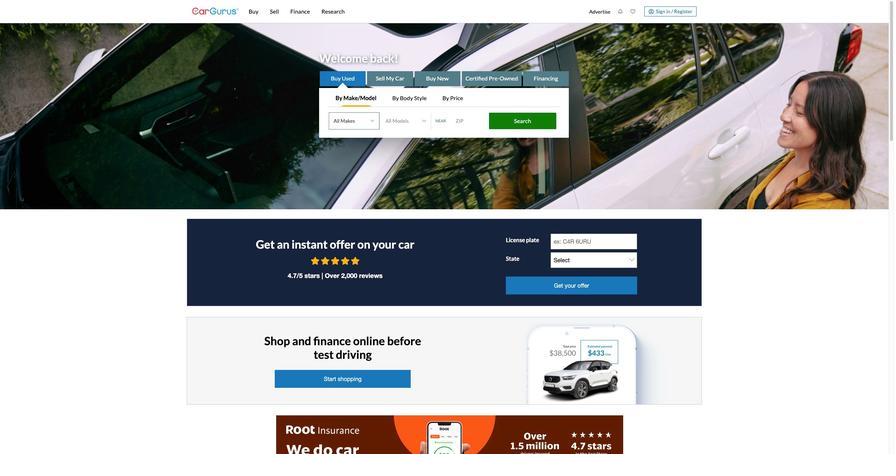 Task type: locate. For each thing, give the bounding box(es) containing it.
Zip telephone field
[[452, 114, 488, 128]]

user icon image
[[649, 9, 655, 14]]

menu item
[[586, 1, 615, 21]]

menu bar
[[239, 0, 586, 23]]

menu
[[586, 1, 697, 21]]

open notifications image
[[619, 9, 624, 14]]

None submit
[[489, 113, 557, 129]]



Task type: vqa. For each thing, say whether or not it's contained in the screenshot.
the rightmost arrow right image
no



Task type: describe. For each thing, give the bounding box(es) containing it.
ex: C4R 6URU field
[[551, 234, 638, 250]]

saved cars image
[[631, 9, 636, 14]]

advertisement element
[[276, 416, 624, 454]]



